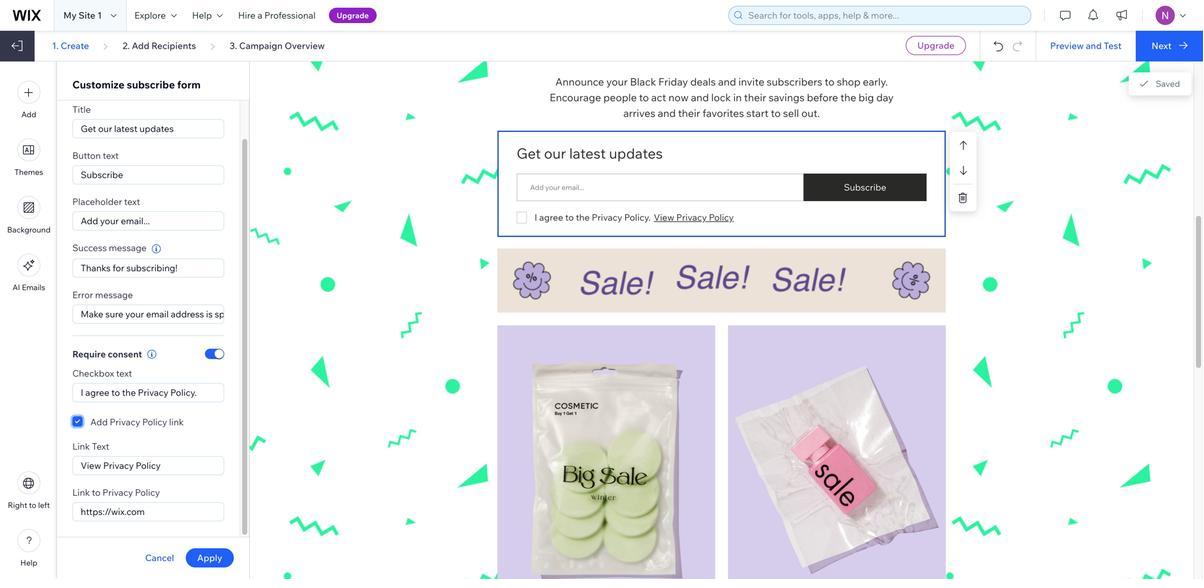 Task type: locate. For each thing, give the bounding box(es) containing it.
add your email... up i agree to the privacy policy. link
[[530, 183, 585, 192]]

i inside text box
[[81, 387, 83, 398]]

i for i agree to the privacy policy.
[[81, 387, 83, 398]]

correctly
[[247, 309, 284, 320]]

view privacy policy
[[81, 460, 161, 471]]

the left right
[[327, 309, 341, 320]]

1 vertical spatial add your email...
[[81, 215, 150, 227]]

your inside text box
[[100, 215, 119, 227]]

ai emails button
[[12, 254, 45, 292]]

1 horizontal spatial upgrade
[[918, 40, 955, 51]]

agree down checkbox
[[85, 387, 109, 398]]

1 horizontal spatial upgrade button
[[906, 36, 967, 55]]

right to left
[[8, 501, 50, 510]]

1 vertical spatial help button
[[17, 529, 40, 568]]

subscribers
[[767, 75, 823, 88]]

0 vertical spatial get our latest updates
[[81, 123, 174, 134]]

0 horizontal spatial our
[[98, 123, 112, 134]]

and left test
[[1086, 40, 1102, 51]]

0 vertical spatial our
[[98, 123, 112, 134]]

0 horizontal spatial upgrade button
[[329, 8, 377, 23]]

1 vertical spatial latest
[[570, 145, 606, 162]]

their up start
[[745, 91, 767, 104]]

Search for tools, apps, help & more... field
[[745, 6, 1027, 24]]

and left it's
[[286, 309, 302, 320]]

encourage
[[550, 91, 601, 104]]

text right button
[[103, 150, 119, 161]]

Thanks for subscribing! text field
[[72, 259, 224, 278]]

policy inside option
[[142, 417, 167, 428]]

email... inside text box
[[121, 215, 150, 227]]

2 link from the top
[[72, 487, 90, 498]]

to up https://wix.com
[[92, 487, 101, 498]]

0 vertical spatial agree
[[540, 212, 564, 223]]

0 vertical spatial subscribe
[[81, 169, 123, 180]]

get our latest updates inside text field
[[81, 123, 174, 134]]

0 horizontal spatial get our latest updates
[[81, 123, 174, 134]]

help up the recipients
[[192, 10, 212, 21]]

latest inside text field
[[114, 123, 138, 134]]

friday
[[659, 75, 688, 88]]

link up https://wix.com
[[72, 487, 90, 498]]

arrives
[[624, 107, 656, 120]]

0 vertical spatial latest
[[114, 123, 138, 134]]

Get our latest updates text field
[[72, 119, 224, 138]]

deals
[[691, 75, 716, 88]]

get our latest updates up add your email... link
[[517, 145, 663, 162]]

add your email... for add your email... link
[[530, 183, 585, 192]]

and down act
[[658, 107, 676, 120]]

2. add recipients
[[123, 40, 196, 51]]

text for checkbox text
[[116, 368, 132, 379]]

privacy
[[592, 212, 623, 223], [677, 212, 707, 223], [138, 387, 169, 398], [110, 417, 140, 428], [103, 460, 134, 471], [103, 487, 133, 498]]

add your email... down placeholder text
[[81, 215, 150, 227]]

the down add your email... link
[[576, 212, 590, 223]]

create
[[61, 40, 89, 51]]

now
[[669, 91, 689, 104]]

add your email...
[[530, 183, 585, 192], [81, 215, 150, 227]]

policy. inside text box
[[171, 387, 197, 398]]

add down the placeholder
[[81, 215, 98, 227]]

get up add your email... link
[[517, 145, 541, 162]]

0 horizontal spatial in
[[318, 309, 325, 320]]

upgrade button down 'search for tools, apps, help & more...' field
[[906, 36, 967, 55]]

agree inside text box
[[85, 387, 109, 398]]

(e.g.,
[[398, 309, 417, 320]]

the down shop
[[841, 91, 857, 104]]

example@email.com)
[[419, 309, 510, 320]]

upgrade
[[337, 11, 369, 20], [918, 40, 955, 51]]

text down consent
[[116, 368, 132, 379]]

your up people
[[607, 75, 628, 88]]

1 horizontal spatial our
[[544, 145, 566, 162]]

add up text
[[90, 417, 108, 428]]

0 horizontal spatial agree
[[85, 387, 109, 398]]

message up 'thanks for subscribing!'
[[109, 242, 147, 253]]

message up sure
[[95, 289, 133, 301]]

savings
[[769, 91, 805, 104]]

agree
[[540, 212, 564, 223], [85, 387, 109, 398]]

add up themes button
[[21, 110, 36, 119]]

3.
[[230, 40, 237, 51]]

our
[[98, 123, 112, 134], [544, 145, 566, 162]]

0 vertical spatial link
[[72, 441, 90, 452]]

1 vertical spatial text
[[124, 196, 140, 207]]

1 horizontal spatial their
[[745, 91, 767, 104]]

1 vertical spatial i
[[81, 387, 83, 398]]

1 horizontal spatial in
[[734, 91, 742, 104]]

preview and test
[[1051, 40, 1122, 51]]

0 horizontal spatial help
[[20, 558, 37, 568]]

upgrade button
[[329, 8, 377, 23], [906, 36, 967, 55]]

ai
[[12, 283, 20, 292]]

link left text
[[72, 441, 90, 452]]

and down deals
[[691, 91, 709, 104]]

to left sell
[[771, 107, 781, 120]]

latest up add your email... link
[[570, 145, 606, 162]]

add inside add your email... text box
[[81, 215, 98, 227]]

subscribe inside text box
[[81, 169, 123, 180]]

add button
[[17, 81, 40, 119]]

help button left hire in the left of the page
[[185, 0, 231, 31]]

test
[[1104, 40, 1122, 51]]

1 vertical spatial policy.
[[171, 387, 197, 398]]

policy. left view privacy policy link
[[625, 212, 651, 223]]

0 vertical spatial email...
[[562, 183, 585, 192]]

0 horizontal spatial policy.
[[171, 387, 197, 398]]

in right lock
[[734, 91, 742, 104]]

0 horizontal spatial get
[[81, 123, 96, 134]]

upgrade right professional
[[337, 11, 369, 20]]

format.
[[365, 309, 396, 320]]

1 horizontal spatial help
[[192, 10, 212, 21]]

0 vertical spatial in
[[734, 91, 742, 104]]

the inside announce your black friday deals and invite subscribers to shop early. encourage people to act now and lock in their savings before the big day arrives and their favorites start to sell out.
[[841, 91, 857, 104]]

0 horizontal spatial i
[[81, 387, 83, 398]]

1 vertical spatial get our latest updates
[[517, 145, 663, 162]]

updates down arrives
[[609, 145, 663, 162]]

text up add your email... text box
[[124, 196, 140, 207]]

the up the add privacy policy link option
[[122, 387, 136, 398]]

day
[[877, 91, 894, 104]]

1 horizontal spatial add your email...
[[530, 183, 585, 192]]

and inside text box
[[286, 309, 302, 320]]

email... for add your email... text box
[[121, 215, 150, 227]]

email...
[[562, 183, 585, 192], [121, 215, 150, 227]]

sell
[[783, 107, 800, 120]]

i down add your email... link
[[535, 212, 538, 223]]

1 vertical spatial message
[[95, 289, 133, 301]]

1 horizontal spatial agree
[[540, 212, 564, 223]]

button text
[[72, 150, 119, 161]]

privacy inside text field
[[103, 460, 134, 471]]

1 horizontal spatial view
[[654, 212, 675, 223]]

form
[[177, 78, 201, 91]]

0 horizontal spatial subscribe
[[81, 169, 123, 180]]

to
[[825, 75, 835, 88], [639, 91, 649, 104], [771, 107, 781, 120], [566, 212, 574, 223], [111, 387, 120, 398], [92, 487, 101, 498], [29, 501, 36, 510]]

the inside text box
[[122, 387, 136, 398]]

link
[[169, 417, 184, 428]]

add your email... link
[[530, 183, 585, 192]]

1 horizontal spatial help button
[[185, 0, 231, 31]]

0 vertical spatial help button
[[185, 0, 231, 31]]

add inside add button
[[21, 110, 36, 119]]

1 vertical spatial view
[[81, 460, 101, 471]]

button
[[72, 150, 101, 161]]

your
[[607, 75, 628, 88], [546, 183, 560, 192], [100, 215, 119, 227], [125, 309, 144, 320]]

black
[[630, 75, 656, 88]]

emails
[[22, 283, 45, 292]]

i for i agree to the privacy policy. view privacy policy
[[535, 212, 538, 223]]

require consent
[[72, 349, 142, 360]]

upgrade button right professional
[[329, 8, 377, 23]]

0 vertical spatial upgrade button
[[329, 8, 377, 23]]

1 horizontal spatial get our latest updates
[[517, 145, 663, 162]]

get
[[81, 123, 96, 134], [517, 145, 541, 162]]

privacy inside option
[[110, 417, 140, 428]]

1 horizontal spatial latest
[[570, 145, 606, 162]]

i
[[535, 212, 538, 223], [81, 387, 83, 398]]

my
[[63, 10, 77, 21]]

checkbox text
[[72, 368, 132, 379]]

hire a professional
[[238, 10, 316, 21]]

1 horizontal spatial subscribe
[[844, 182, 887, 193]]

add your email... inside add your email... text box
[[81, 215, 150, 227]]

link
[[72, 441, 90, 452], [72, 487, 90, 498]]

0 vertical spatial updates
[[140, 123, 174, 134]]

0 horizontal spatial latest
[[114, 123, 138, 134]]

our up add your email... link
[[544, 145, 566, 162]]

checkbox
[[72, 368, 114, 379]]

1 vertical spatial agree
[[85, 387, 109, 398]]

get our latest updates up the button text
[[81, 123, 174, 134]]

message for success message
[[109, 242, 147, 253]]

subscribe
[[81, 169, 123, 180], [844, 182, 887, 193]]

in inside text box
[[318, 309, 325, 320]]

announce
[[556, 75, 604, 88]]

0 horizontal spatial their
[[678, 107, 701, 120]]

0 vertical spatial add your email...
[[530, 183, 585, 192]]

add
[[132, 40, 149, 51], [21, 110, 36, 119], [530, 183, 544, 192], [81, 215, 98, 227], [90, 417, 108, 428]]

1 vertical spatial subscribe
[[844, 182, 887, 193]]

1 horizontal spatial email...
[[562, 183, 585, 192]]

the
[[841, 91, 857, 104], [576, 212, 590, 223], [327, 309, 341, 320], [122, 387, 136, 398]]

1 horizontal spatial get
[[517, 145, 541, 162]]

policy. for i agree to the privacy policy. view privacy policy
[[625, 212, 651, 223]]

title
[[72, 104, 91, 115]]

in right it's
[[318, 309, 325, 320]]

1 vertical spatial link
[[72, 487, 90, 498]]

0 horizontal spatial upgrade
[[337, 11, 369, 20]]

I agree to the Privacy Policy. text field
[[72, 383, 224, 403]]

0 vertical spatial text
[[103, 150, 119, 161]]

their down now
[[678, 107, 701, 120]]

consent
[[108, 349, 142, 360]]

0 vertical spatial policy.
[[625, 212, 651, 223]]

agree for i agree to the privacy policy. view privacy policy
[[540, 212, 564, 223]]

big
[[859, 91, 874, 104]]

our up the button text
[[98, 123, 112, 134]]

your inside announce your black friday deals and invite subscribers to shop early. encourage people to act now and lock in their savings before the big day arrives and their favorites start to sell out.
[[607, 75, 628, 88]]

email... down placeholder text
[[121, 215, 150, 227]]

link to privacy policy
[[72, 487, 160, 498]]

1 vertical spatial our
[[544, 145, 566, 162]]

agree down add your email... link
[[540, 212, 564, 223]]

0 vertical spatial i
[[535, 212, 538, 223]]

1 horizontal spatial updates
[[609, 145, 663, 162]]

1 horizontal spatial policy.
[[625, 212, 651, 223]]

customize subscribe form
[[72, 78, 201, 91]]

your right sure
[[125, 309, 144, 320]]

thanks for subscribing!
[[81, 263, 178, 274]]

1 vertical spatial upgrade button
[[906, 36, 967, 55]]

0 horizontal spatial view
[[81, 460, 101, 471]]

2.
[[123, 40, 130, 51]]

email
[[146, 309, 169, 320]]

make
[[81, 309, 103, 320]]

0 vertical spatial get
[[81, 123, 96, 134]]

1 vertical spatial in
[[318, 309, 325, 320]]

0 horizontal spatial help button
[[17, 529, 40, 568]]

to left left
[[29, 501, 36, 510]]

out.
[[802, 107, 820, 120]]

get down title
[[81, 123, 96, 134]]

thanks
[[81, 263, 111, 274]]

https://wix.com text field
[[72, 503, 224, 522]]

https://wix.com
[[81, 506, 145, 518]]

2 vertical spatial text
[[116, 368, 132, 379]]

updates down subscribe
[[140, 123, 174, 134]]

latest
[[114, 123, 138, 134], [570, 145, 606, 162]]

1 vertical spatial upgrade
[[918, 40, 955, 51]]

help button down right to left
[[17, 529, 40, 568]]

it's
[[304, 309, 316, 320]]

0 horizontal spatial updates
[[140, 123, 174, 134]]

1.
[[52, 40, 59, 51]]

view
[[654, 212, 675, 223], [81, 460, 101, 471]]

1 vertical spatial get
[[517, 145, 541, 162]]

policy
[[709, 212, 734, 223], [142, 417, 167, 428], [136, 460, 161, 471], [135, 487, 160, 498]]

to down 'checkbox text'
[[111, 387, 120, 398]]

1 horizontal spatial i
[[535, 212, 538, 223]]

help
[[192, 10, 212, 21], [20, 558, 37, 568]]

0 horizontal spatial email...
[[121, 215, 150, 227]]

make sure your email address is spelled correctly and it's in the right format. (e.g., example@email.com)
[[81, 309, 510, 320]]

i down checkbox
[[81, 387, 83, 398]]

error
[[72, 289, 93, 301]]

help down right to left
[[20, 558, 37, 568]]

upgrade down 'search for tools, apps, help & more...' field
[[918, 40, 955, 51]]

policy. up link
[[171, 387, 197, 398]]

latest up the button text
[[114, 123, 138, 134]]

and up lock
[[718, 75, 737, 88]]

1 vertical spatial email...
[[121, 215, 150, 227]]

email... up i agree to the privacy policy. link
[[562, 183, 585, 192]]

0 horizontal spatial add your email...
[[81, 215, 150, 227]]

1 link from the top
[[72, 441, 90, 452]]

your down placeholder text
[[100, 215, 119, 227]]

0 vertical spatial message
[[109, 242, 147, 253]]

add right 2.
[[132, 40, 149, 51]]

and
[[1086, 40, 1102, 51], [718, 75, 737, 88], [691, 91, 709, 104], [658, 107, 676, 120], [286, 309, 302, 320]]

add your email... for add your email... text box
[[81, 215, 150, 227]]



Task type: describe. For each thing, give the bounding box(es) containing it.
your inside text box
[[125, 309, 144, 320]]

1
[[97, 10, 102, 21]]

policy inside text field
[[136, 460, 161, 471]]

apply
[[197, 553, 222, 564]]

add inside the add privacy policy link option
[[90, 417, 108, 428]]

your up i agree to the privacy policy. link
[[546, 183, 560, 192]]

saved
[[1156, 79, 1181, 89]]

overview
[[285, 40, 325, 51]]

favorites
[[703, 107, 744, 120]]

2. add recipients link
[[123, 40, 196, 52]]

themes
[[14, 167, 43, 177]]

view privacy policy link
[[654, 212, 734, 223]]

shop
[[837, 75, 861, 88]]

0 vertical spatial help
[[192, 10, 212, 21]]

get inside get our latest updates text field
[[81, 123, 96, 134]]

next
[[1152, 40, 1172, 51]]

campaign
[[239, 40, 283, 51]]

themes button
[[14, 138, 43, 177]]

0 vertical spatial view
[[654, 212, 675, 223]]

message for error message
[[95, 289, 133, 301]]

lock
[[712, 91, 731, 104]]

i agree to the privacy policy.
[[81, 387, 197, 398]]

Make sure your email address is spelled correctly and it's in the right format. (e.g., example@email.com) text field
[[72, 305, 510, 324]]

spelled
[[215, 309, 245, 320]]

act
[[652, 91, 667, 104]]

1 vertical spatial updates
[[609, 145, 663, 162]]

our inside text field
[[98, 123, 112, 134]]

announce your black friday deals and invite subscribers to shop early. encourage people to act now and lock in their savings before the big day arrives and their favorites start to sell out.
[[550, 75, 896, 120]]

0 vertical spatial upgrade
[[337, 11, 369, 20]]

to inside button
[[29, 501, 36, 510]]

i agree to the privacy policy. view privacy policy
[[535, 212, 734, 223]]

next button
[[1136, 31, 1204, 62]]

right
[[8, 501, 27, 510]]

ai emails
[[12, 283, 45, 292]]

left
[[38, 501, 50, 510]]

add up i agree to the privacy policy. link
[[530, 183, 544, 192]]

in inside announce your black friday deals and invite subscribers to shop early. encourage people to act now and lock in their savings before the big day arrives and their favorites start to sell out.
[[734, 91, 742, 104]]

professional
[[265, 10, 316, 21]]

cancel button
[[145, 553, 174, 564]]

text for button text
[[103, 150, 119, 161]]

agree for i agree to the privacy policy.
[[85, 387, 109, 398]]

early.
[[863, 75, 888, 88]]

Add your email... text field
[[72, 212, 224, 231]]

view inside text field
[[81, 460, 101, 471]]

link for link text
[[72, 441, 90, 452]]

Subscribe text field
[[72, 165, 224, 185]]

subscribing!
[[126, 263, 178, 274]]

success message
[[72, 242, 147, 253]]

1. create link
[[52, 40, 89, 52]]

sure
[[105, 309, 123, 320]]

i agree to the privacy policy. link
[[535, 212, 651, 223]]

updates inside get our latest updates text field
[[140, 123, 174, 134]]

site
[[79, 10, 95, 21]]

right to left button
[[8, 472, 50, 510]]

3. campaign overview
[[230, 40, 325, 51]]

to inside text box
[[111, 387, 120, 398]]

link for link to privacy policy
[[72, 487, 90, 498]]

invite
[[739, 75, 765, 88]]

preview
[[1051, 40, 1084, 51]]

background button
[[7, 196, 51, 235]]

for
[[113, 263, 124, 274]]

apply button
[[186, 549, 234, 568]]

customize
[[72, 78, 125, 91]]

recipients
[[151, 40, 196, 51]]

error message
[[72, 289, 133, 301]]

policy. for i agree to the privacy policy.
[[171, 387, 197, 398]]

placeholder text
[[72, 196, 140, 207]]

right
[[343, 309, 363, 320]]

to left act
[[639, 91, 649, 104]]

1 vertical spatial help
[[20, 558, 37, 568]]

1. create
[[52, 40, 89, 51]]

3. campaign overview link
[[230, 40, 325, 52]]

before
[[807, 91, 839, 104]]

add inside 2. add recipients link
[[132, 40, 149, 51]]

start
[[747, 107, 769, 120]]

people
[[604, 91, 637, 104]]

text for placeholder text
[[124, 196, 140, 207]]

the inside text box
[[327, 309, 341, 320]]

email... for add your email... link
[[562, 183, 585, 192]]

privacy inside text box
[[138, 387, 169, 398]]

background
[[7, 225, 51, 235]]

address
[[171, 309, 204, 320]]

0 vertical spatial their
[[745, 91, 767, 104]]

my site 1
[[63, 10, 102, 21]]

to down add your email... link
[[566, 212, 574, 223]]

to up before
[[825, 75, 835, 88]]

link text
[[72, 441, 109, 452]]

hire
[[238, 10, 256, 21]]

success
[[72, 242, 107, 253]]

1 vertical spatial their
[[678, 107, 701, 120]]

explore
[[135, 10, 166, 21]]

hire a professional link
[[231, 0, 323, 31]]

View Privacy Policy text field
[[72, 456, 224, 476]]

require
[[72, 349, 106, 360]]

Add Privacy Policy link checkbox
[[72, 414, 184, 429]]

a
[[258, 10, 263, 21]]

placeholder
[[72, 196, 122, 207]]

cancel
[[145, 553, 174, 564]]

subscribe
[[127, 78, 175, 91]]

text
[[92, 441, 109, 452]]



Task type: vqa. For each thing, say whether or not it's contained in the screenshot.
DEVELOPER TOOLS dropdown button
no



